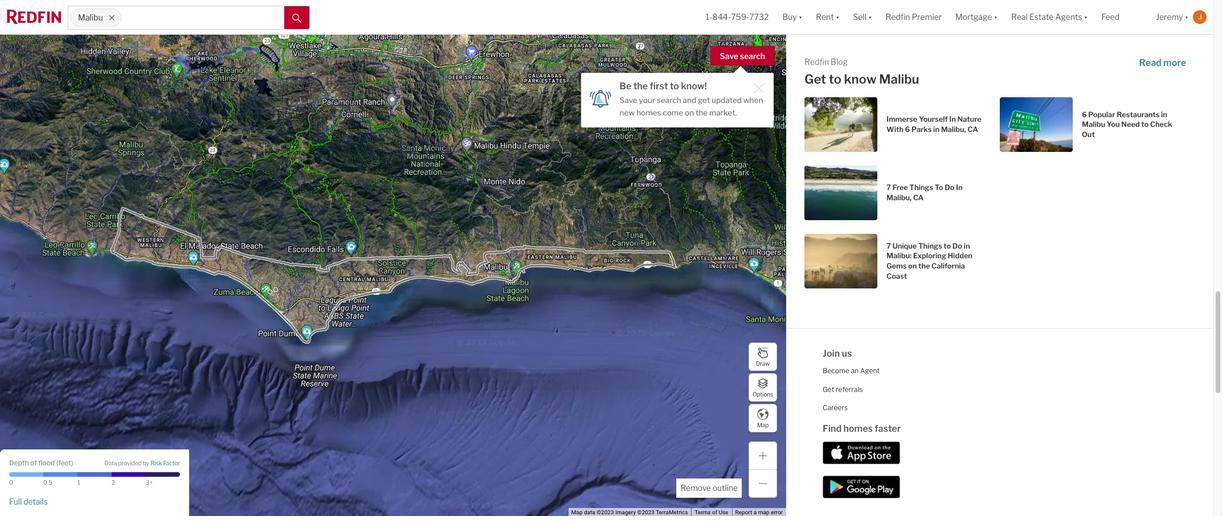 Task type: describe. For each thing, give the bounding box(es) containing it.
report a map error
[[736, 510, 783, 516]]

malibu:
[[887, 252, 912, 261]]

map button
[[749, 405, 777, 433]]

feed
[[1102, 12, 1120, 22]]

find
[[823, 424, 842, 435]]

buy
[[783, 12, 797, 22]]

draw
[[756, 360, 770, 367]]

sell ▾ button
[[853, 0, 872, 34]]

1-844-759-7732 link
[[706, 12, 769, 22]]

save for save search
[[720, 51, 739, 61]]

market.
[[710, 108, 737, 117]]

1 vertical spatial malibu
[[879, 72, 920, 87]]

▾ for rent ▾
[[836, 12, 840, 22]]

on for come
[[685, 108, 694, 117]]

feed button
[[1095, 0, 1150, 34]]

download the redfin app from the google play store image
[[823, 476, 900, 499]]

come
[[663, 108, 683, 117]]

rent
[[816, 12, 834, 22]]

check
[[1151, 120, 1173, 129]]

us
[[842, 349, 852, 360]]

terms of use link
[[695, 510, 729, 516]]

1-844-759-7732
[[706, 12, 769, 22]]

1 horizontal spatial homes
[[844, 424, 873, 435]]

things for ca
[[910, 184, 934, 192]]

find homes faster
[[823, 424, 901, 435]]

full
[[9, 497, 22, 507]]

malibu inside 6 popular restaurants in malibu you need to check out
[[1082, 120, 1106, 129]]

imagery
[[616, 510, 636, 516]]

join us
[[823, 349, 852, 360]]

6 inside 6 popular restaurants in malibu you need to check out
[[1082, 110, 1087, 119]]

rent ▾
[[816, 12, 840, 22]]

redfin for redfin premier
[[886, 12, 910, 22]]

remove malibu image
[[108, 14, 115, 21]]

759-
[[731, 12, 750, 22]]

in inside immerse yourself in nature with 6 parks in malibu, ca
[[934, 125, 940, 134]]

save search button
[[710, 46, 775, 66]]

the for save
[[696, 108, 708, 117]]

depth of flood ( feet )
[[9, 459, 73, 468]]

details
[[23, 497, 48, 507]]

in inside 6 popular restaurants in malibu you need to check out
[[1162, 110, 1168, 119]]

jeremy ▾
[[1156, 12, 1189, 22]]

sell ▾ button
[[846, 0, 879, 34]]

0 horizontal spatial malibu
[[78, 13, 103, 22]]

know!
[[681, 81, 707, 92]]

remove
[[681, 484, 711, 494]]

a
[[754, 510, 757, 516]]

map
[[758, 510, 770, 516]]

updated
[[712, 96, 742, 105]]

844-
[[713, 12, 731, 22]]

rent ▾ button
[[809, 0, 846, 34]]

become an agent
[[823, 367, 880, 376]]

3+
[[146, 480, 153, 487]]

need
[[1122, 120, 1140, 129]]

sell ▾
[[853, 12, 872, 22]]

(
[[56, 459, 58, 468]]

map data ©2023  imagery ©2023 terrametrics
[[571, 510, 688, 516]]

free
[[893, 184, 908, 192]]

more
[[1164, 58, 1187, 68]]

data
[[104, 461, 117, 467]]

download the redfin app on the apple app store image
[[823, 442, 900, 465]]

1-
[[706, 12, 713, 22]]

use
[[719, 510, 729, 516]]

get to know malibu
[[805, 72, 920, 87]]

depth
[[9, 459, 29, 468]]

gems
[[887, 262, 907, 271]]

terms
[[695, 510, 711, 516]]

risk factor link
[[151, 461, 180, 468]]

search inside save your search and get updated when new homes come on the market.
[[657, 96, 681, 105]]

▾ for sell ▾
[[869, 12, 872, 22]]

sell
[[853, 12, 867, 22]]

of for depth
[[30, 459, 37, 468]]

0 vertical spatial the
[[634, 81, 648, 92]]

feet
[[58, 459, 71, 468]]

7 unique things to do in malibu: exploring hidden gems on the california coast link
[[805, 234, 987, 289]]

your
[[639, 96, 655, 105]]

report a map error link
[[736, 510, 783, 516]]

map for map data ©2023  imagery ©2023 terrametrics
[[571, 510, 583, 516]]

data
[[584, 510, 595, 516]]

7 for 7 free things to do in malibu, ca
[[887, 184, 891, 192]]

0
[[9, 480, 13, 487]]

get for get referrals
[[823, 386, 835, 394]]

popular
[[1089, 110, 1116, 119]]

new
[[620, 108, 635, 117]]

redfin premier button
[[879, 0, 949, 34]]

real estate agents ▾ link
[[1012, 0, 1088, 34]]

options
[[753, 391, 773, 398]]

ca inside "7 free things to do in malibu, ca"
[[913, 194, 924, 202]]

read
[[1140, 58, 1162, 68]]

blog
[[831, 57, 848, 67]]

an
[[851, 367, 859, 376]]

on for gems
[[909, 262, 917, 271]]

2
[[112, 480, 115, 487]]

out
[[1082, 130, 1095, 139]]

map for map
[[757, 422, 769, 429]]

be the first to know!
[[620, 81, 707, 92]]

redfin premier
[[886, 12, 942, 22]]

full details
[[9, 497, 48, 507]]

premier
[[912, 12, 942, 22]]

user photo image
[[1193, 10, 1207, 24]]

get for get to know malibu
[[805, 72, 827, 87]]



Task type: vqa. For each thing, say whether or not it's contained in the screenshot.
the left studio+
no



Task type: locate. For each thing, give the bounding box(es) containing it.
malibu, down nature
[[941, 125, 966, 134]]

0 vertical spatial 6
[[1082, 110, 1087, 119]]

map left data
[[571, 510, 583, 516]]

map down the options
[[757, 422, 769, 429]]

▾ right buy
[[799, 12, 803, 22]]

things inside "7 free things to do in malibu, ca"
[[910, 184, 934, 192]]

1 vertical spatial map
[[571, 510, 583, 516]]

0 vertical spatial do
[[945, 184, 955, 192]]

careers
[[823, 404, 848, 413]]

1 horizontal spatial redfin
[[886, 12, 910, 22]]

save down 844-
[[720, 51, 739, 61]]

read more
[[1140, 58, 1187, 68]]

to
[[935, 184, 944, 192]]

data provided by risk factor
[[104, 461, 180, 467]]

1 vertical spatial of
[[712, 510, 718, 516]]

things left to
[[910, 184, 934, 192]]

search up come
[[657, 96, 681, 105]]

1 vertical spatial ca
[[913, 194, 924, 202]]

on inside 7 unique things to do in malibu: exploring hidden gems on the california coast
[[909, 262, 917, 271]]

▾ right the "mortgage"
[[994, 12, 998, 22]]

agent
[[860, 367, 880, 376]]

1 vertical spatial malibu,
[[887, 194, 912, 202]]

6 popular restaurants in malibu you need to check out
[[1082, 110, 1173, 139]]

1 horizontal spatial of
[[712, 510, 718, 516]]

0 horizontal spatial search
[[657, 96, 681, 105]]

the for 7
[[919, 262, 930, 271]]

the inside save your search and get updated when new homes come on the market.
[[696, 108, 708, 117]]

7 unique things to do in malibu: exploring hidden gems on the california coast
[[887, 242, 973, 281]]

california
[[932, 262, 965, 271]]

7 free things to do in malibu, ca link
[[805, 166, 987, 221]]

become an agent button
[[823, 367, 880, 376]]

1 horizontal spatial ca
[[968, 125, 978, 134]]

▾ for mortgage ▾
[[994, 12, 998, 22]]

1 7 from the top
[[887, 184, 891, 192]]

redfin left premier
[[886, 12, 910, 22]]

to inside dialog
[[670, 81, 679, 92]]

estate
[[1030, 12, 1054, 22]]

▾ for buy ▾
[[799, 12, 803, 22]]

1 vertical spatial search
[[657, 96, 681, 105]]

buy ▾
[[783, 12, 803, 22]]

ca inside immerse yourself in nature with 6 parks in malibu, ca
[[968, 125, 978, 134]]

submit search image
[[292, 14, 301, 23]]

to inside 6 popular restaurants in malibu you need to check out
[[1142, 120, 1149, 129]]

1 horizontal spatial map
[[757, 422, 769, 429]]

do inside 7 unique things to do in malibu: exploring hidden gems on the california coast
[[953, 242, 963, 251]]

to down restaurants
[[1142, 120, 1149, 129]]

ca
[[968, 125, 978, 134], [913, 194, 924, 202]]

4 ▾ from the left
[[994, 12, 998, 22]]

in inside immerse yourself in nature with 6 parks in malibu, ca
[[950, 115, 956, 124]]

when
[[744, 96, 763, 105]]

full details button
[[9, 497, 48, 508]]

save inside save your search and get updated when new homes come on the market.
[[620, 96, 638, 105]]

1 horizontal spatial in
[[956, 184, 963, 192]]

save inside button
[[720, 51, 739, 61]]

on inside save your search and get updated when new homes come on the market.
[[685, 108, 694, 117]]

3 ▾ from the left
[[869, 12, 872, 22]]

7 inside "7 free things to do in malibu, ca"
[[887, 184, 891, 192]]

real estate agents ▾ button
[[1005, 0, 1095, 34]]

2 horizontal spatial the
[[919, 262, 930, 271]]

to right the first
[[670, 81, 679, 92]]

1 ©2023 from the left
[[597, 510, 614, 516]]

malibu, down free
[[887, 194, 912, 202]]

1 vertical spatial homes
[[844, 424, 873, 435]]

1 ▾ from the left
[[799, 12, 803, 22]]

malibu right know
[[879, 72, 920, 87]]

jeremy
[[1156, 12, 1183, 22]]

malibu up out
[[1082, 120, 1106, 129]]

▾ right sell on the right
[[869, 12, 872, 22]]

0 horizontal spatial the
[[634, 81, 648, 92]]

1 vertical spatial on
[[909, 262, 917, 271]]

7 for 7 unique things to do in malibu: exploring hidden gems on the california coast
[[887, 242, 891, 251]]

get down redfin blog
[[805, 72, 827, 87]]

map region
[[0, 19, 854, 517]]

do for in
[[945, 184, 955, 192]]

)
[[71, 459, 73, 468]]

redfin blog
[[805, 57, 848, 67]]

0 vertical spatial of
[[30, 459, 37, 468]]

buy ▾ button
[[783, 0, 803, 34]]

of left the use
[[712, 510, 718, 516]]

0 horizontal spatial 6
[[905, 125, 910, 134]]

options button
[[749, 374, 777, 402]]

flood
[[38, 459, 55, 468]]

yourself
[[919, 115, 948, 124]]

7 inside 7 unique things to do in malibu: exploring hidden gems on the california coast
[[887, 242, 891, 251]]

5 ▾ from the left
[[1084, 12, 1088, 22]]

mortgage ▾
[[956, 12, 998, 22]]

0 vertical spatial in
[[1162, 110, 1168, 119]]

0 horizontal spatial malibu,
[[887, 194, 912, 202]]

1 vertical spatial do
[[953, 242, 963, 251]]

0 horizontal spatial in
[[934, 125, 940, 134]]

and
[[683, 96, 697, 105]]

▾ for jeremy ▾
[[1185, 12, 1189, 22]]

things inside 7 unique things to do in malibu: exploring hidden gems on the california coast
[[919, 242, 942, 251]]

do
[[945, 184, 955, 192], [953, 242, 963, 251]]

0 horizontal spatial homes
[[637, 108, 661, 117]]

6
[[1082, 110, 1087, 119], [905, 125, 910, 134]]

1 horizontal spatial malibu
[[879, 72, 920, 87]]

in left nature
[[950, 115, 956, 124]]

in inside "7 free things to do in malibu, ca"
[[956, 184, 963, 192]]

1 vertical spatial 6
[[905, 125, 910, 134]]

0 vertical spatial map
[[757, 422, 769, 429]]

0 horizontal spatial save
[[620, 96, 638, 105]]

2 ▾ from the left
[[836, 12, 840, 22]]

to up "hidden"
[[944, 242, 951, 251]]

get referrals
[[823, 386, 863, 394]]

of for terms
[[712, 510, 718, 516]]

0.5
[[43, 480, 52, 487]]

6 left 'popular'
[[1082, 110, 1087, 119]]

None search field
[[121, 6, 284, 29]]

get up 'careers' button
[[823, 386, 835, 394]]

0 horizontal spatial on
[[685, 108, 694, 117]]

things
[[910, 184, 934, 192], [919, 242, 942, 251]]

malibu, inside "7 free things to do in malibu, ca"
[[887, 194, 912, 202]]

1 horizontal spatial in
[[964, 242, 970, 251]]

risk
[[151, 461, 162, 467]]

in
[[950, 115, 956, 124], [956, 184, 963, 192]]

0 vertical spatial redfin
[[886, 12, 910, 22]]

0 vertical spatial in
[[950, 115, 956, 124]]

mortgage ▾ button
[[949, 0, 1005, 34]]

get
[[698, 96, 710, 105]]

map
[[757, 422, 769, 429], [571, 510, 583, 516]]

homes
[[637, 108, 661, 117], [844, 424, 873, 435]]

1 vertical spatial get
[[823, 386, 835, 394]]

ca up unique at the top
[[913, 194, 924, 202]]

6 inside immerse yourself in nature with 6 parks in malibu, ca
[[905, 125, 910, 134]]

0 horizontal spatial map
[[571, 510, 583, 516]]

homes inside save your search and get updated when new homes come on the market.
[[637, 108, 661, 117]]

2 7 from the top
[[887, 242, 891, 251]]

the down exploring
[[919, 262, 930, 271]]

2 vertical spatial the
[[919, 262, 930, 271]]

do inside "7 free things to do in malibu, ca"
[[945, 184, 955, 192]]

1 horizontal spatial 6
[[1082, 110, 1087, 119]]

▾ right rent
[[836, 12, 840, 22]]

in
[[1162, 110, 1168, 119], [934, 125, 940, 134], [964, 242, 970, 251]]

0 vertical spatial ca
[[968, 125, 978, 134]]

1 vertical spatial things
[[919, 242, 942, 251]]

6 ▾ from the left
[[1185, 12, 1189, 22]]

in right to
[[956, 184, 963, 192]]

1 vertical spatial 7
[[887, 242, 891, 251]]

mortgage
[[956, 12, 993, 22]]

the down get
[[696, 108, 708, 117]]

0 vertical spatial things
[[910, 184, 934, 192]]

do right to
[[945, 184, 955, 192]]

be the first to know! dialog
[[581, 66, 774, 127]]

1 horizontal spatial ©2023
[[637, 510, 655, 516]]

get
[[805, 72, 827, 87], [823, 386, 835, 394]]

0 horizontal spatial redfin
[[805, 57, 829, 67]]

the inside 7 unique things to do in malibu: exploring hidden gems on the california coast
[[919, 262, 930, 271]]

outline
[[713, 484, 738, 494]]

1 horizontal spatial the
[[696, 108, 708, 117]]

▾
[[799, 12, 803, 22], [836, 12, 840, 22], [869, 12, 872, 22], [994, 12, 998, 22], [1084, 12, 1088, 22], [1185, 12, 1189, 22]]

malibu
[[78, 13, 103, 22], [879, 72, 920, 87], [1082, 120, 1106, 129]]

map inside map button
[[757, 422, 769, 429]]

search
[[740, 51, 765, 61], [657, 96, 681, 105]]

in down yourself on the top
[[934, 125, 940, 134]]

things up exploring
[[919, 242, 942, 251]]

0 vertical spatial save
[[720, 51, 739, 61]]

to inside 7 unique things to do in malibu: exploring hidden gems on the california coast
[[944, 242, 951, 251]]

7 left free
[[887, 184, 891, 192]]

by
[[143, 461, 149, 467]]

become
[[823, 367, 850, 376]]

factor
[[163, 461, 180, 467]]

draw button
[[749, 343, 777, 372]]

0 vertical spatial homes
[[637, 108, 661, 117]]

remove outline button
[[677, 479, 742, 499]]

redfin inside "button"
[[886, 12, 910, 22]]

malibu left remove malibu image
[[78, 13, 103, 22]]

parks
[[912, 125, 932, 134]]

0 horizontal spatial ca
[[913, 194, 924, 202]]

save for save your search and get updated when new homes come on the market.
[[620, 96, 638, 105]]

1 horizontal spatial on
[[909, 262, 917, 271]]

7 up malibu:
[[887, 242, 891, 251]]

malibu, inside immerse yourself in nature with 6 parks in malibu, ca
[[941, 125, 966, 134]]

save
[[720, 51, 739, 61], [620, 96, 638, 105]]

you
[[1107, 120, 1120, 129]]

hidden
[[948, 252, 973, 261]]

know
[[844, 72, 877, 87]]

1 vertical spatial redfin
[[805, 57, 829, 67]]

do for in
[[953, 242, 963, 251]]

the right be at right
[[634, 81, 648, 92]]

▾ right agents
[[1084, 12, 1088, 22]]

0 horizontal spatial of
[[30, 459, 37, 468]]

in up "hidden"
[[964, 242, 970, 251]]

0 horizontal spatial in
[[950, 115, 956, 124]]

error
[[771, 510, 783, 516]]

to down blog
[[829, 72, 842, 87]]

save search
[[720, 51, 765, 61]]

2 horizontal spatial in
[[1162, 110, 1168, 119]]

report
[[736, 510, 752, 516]]

do up "hidden"
[[953, 242, 963, 251]]

redfin left blog
[[805, 57, 829, 67]]

▾ left user photo
[[1185, 12, 1189, 22]]

restaurants
[[1117, 110, 1160, 119]]

provided
[[118, 461, 142, 467]]

google image
[[3, 502, 40, 517]]

save up new
[[620, 96, 638, 105]]

1 horizontal spatial search
[[740, 51, 765, 61]]

on right the gems on the bottom of the page
[[909, 262, 917, 271]]

0 vertical spatial search
[[740, 51, 765, 61]]

in up the check
[[1162, 110, 1168, 119]]

search down 7732
[[740, 51, 765, 61]]

©2023 right data
[[597, 510, 614, 516]]

1 horizontal spatial malibu,
[[941, 125, 966, 134]]

homes down your
[[637, 108, 661, 117]]

in inside 7 unique things to do in malibu: exploring hidden gems on the california coast
[[964, 242, 970, 251]]

1 vertical spatial in
[[956, 184, 963, 192]]

things for exploring
[[919, 242, 942, 251]]

buy ▾ button
[[776, 0, 809, 34]]

2 horizontal spatial malibu
[[1082, 120, 1106, 129]]

mortgage ▾ button
[[956, 0, 998, 34]]

7 free things to do in malibu, ca
[[887, 184, 963, 202]]

1 vertical spatial in
[[934, 125, 940, 134]]

2 vertical spatial malibu
[[1082, 120, 1106, 129]]

1
[[78, 480, 80, 487]]

with
[[887, 125, 904, 134]]

on down and
[[685, 108, 694, 117]]

0 vertical spatial on
[[685, 108, 694, 117]]

©2023 right imagery
[[637, 510, 655, 516]]

0 vertical spatial malibu,
[[941, 125, 966, 134]]

1 vertical spatial save
[[620, 96, 638, 105]]

homes up download the redfin app on the apple app store 'image'
[[844, 424, 873, 435]]

join
[[823, 349, 840, 360]]

0 vertical spatial get
[[805, 72, 827, 87]]

search inside button
[[740, 51, 765, 61]]

remove outline
[[681, 484, 738, 494]]

2 ©2023 from the left
[[637, 510, 655, 516]]

agents
[[1056, 12, 1083, 22]]

exploring
[[913, 252, 947, 261]]

1 horizontal spatial save
[[720, 51, 739, 61]]

7
[[887, 184, 891, 192], [887, 242, 891, 251]]

real estate agents ▾
[[1012, 12, 1088, 22]]

0 horizontal spatial ©2023
[[597, 510, 614, 516]]

ca down nature
[[968, 125, 978, 134]]

0 vertical spatial 7
[[887, 184, 891, 192]]

2 vertical spatial in
[[964, 242, 970, 251]]

6 down immerse
[[905, 125, 910, 134]]

of left the flood
[[30, 459, 37, 468]]

1 vertical spatial the
[[696, 108, 708, 117]]

redfin for redfin blog
[[805, 57, 829, 67]]

0 vertical spatial malibu
[[78, 13, 103, 22]]



